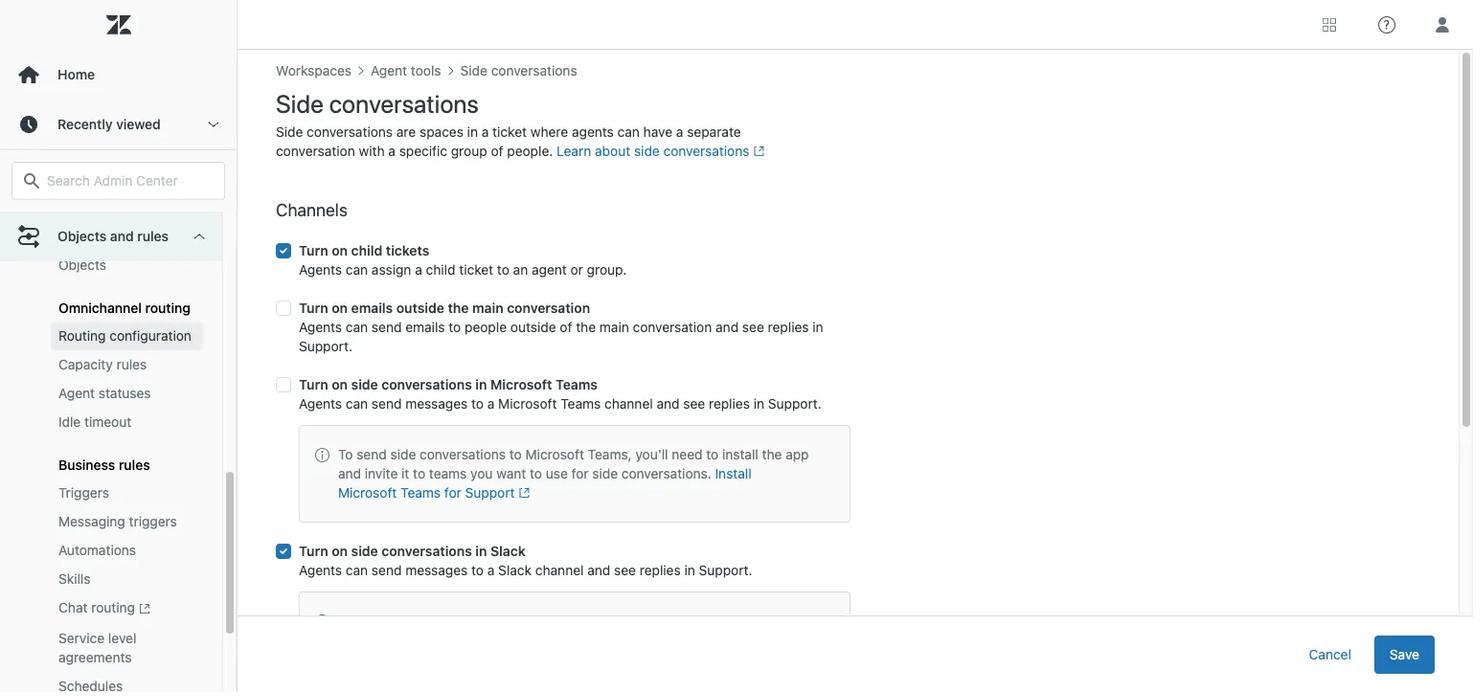 Task type: describe. For each thing, give the bounding box(es) containing it.
user menu image
[[1431, 12, 1456, 37]]

messaging
[[58, 514, 125, 530]]

triggers link
[[51, 479, 203, 508]]

chat routing element
[[58, 599, 150, 620]]

Search Admin Center field
[[47, 172, 213, 190]]

objects link
[[51, 251, 203, 280]]

business rules
[[58, 457, 150, 474]]

omnichannel routing
[[58, 300, 191, 317]]

automations link
[[51, 537, 203, 566]]

help image
[[1379, 16, 1396, 33]]

agent statuses element
[[58, 385, 151, 404]]

idle timeout element
[[58, 413, 132, 432]]

and
[[110, 228, 134, 244]]

schedules element
[[58, 677, 123, 693]]

chat
[[58, 600, 88, 616]]

triggers
[[58, 485, 109, 501]]

custom objects
[[58, 229, 158, 246]]

home button
[[0, 50, 237, 100]]

service level agreements
[[58, 630, 136, 666]]

objects for objects
[[58, 257, 106, 273]]

business rules element
[[58, 457, 150, 474]]

routing configuration link
[[51, 322, 203, 351]]

objects and rules button
[[0, 212, 222, 262]]

skills
[[58, 571, 91, 588]]

rules for business rules
[[119, 457, 150, 474]]

routing for omnichannel routing
[[145, 300, 191, 317]]

routing configuration element
[[58, 327, 192, 346]]

idle timeout link
[[51, 409, 203, 437]]

routing
[[58, 328, 106, 344]]

level
[[108, 630, 136, 646]]

capacity rules link
[[51, 351, 203, 380]]

capacity
[[58, 357, 113, 373]]

cancel
[[1310, 646, 1352, 663]]

rules inside dropdown button
[[137, 228, 169, 244]]

tree inside primary element
[[0, 16, 237, 693]]

recently
[[57, 116, 113, 132]]

chat routing link
[[51, 594, 203, 624]]

objects for objects and rules
[[57, 228, 107, 244]]

service level agreements link
[[51, 624, 203, 672]]

recently viewed
[[57, 116, 161, 132]]

timeout
[[84, 414, 132, 431]]

automations element
[[58, 542, 136, 561]]

skills link
[[51, 566, 203, 594]]

skills element
[[58, 570, 91, 590]]

objects
[[111, 229, 158, 246]]

save button
[[1375, 636, 1436, 674]]

idle timeout
[[58, 414, 132, 431]]



Task type: locate. For each thing, give the bounding box(es) containing it.
chat routing
[[58, 600, 135, 616]]

cancel button
[[1294, 636, 1367, 674]]

rules up triggers link
[[119, 457, 150, 474]]

objects
[[57, 228, 107, 244], [58, 257, 106, 273]]

primary element
[[0, 0, 238, 693]]

recently viewed button
[[0, 100, 237, 149]]

triggers element
[[58, 484, 109, 503]]

tree
[[0, 16, 237, 693]]

rules down routing configuration link
[[117, 357, 147, 373]]

1 vertical spatial rules
[[117, 357, 147, 373]]

messaging triggers link
[[51, 508, 203, 537]]

routing up configuration
[[145, 300, 191, 317]]

routing
[[145, 300, 191, 317], [91, 600, 135, 616]]

rules for capacity rules
[[117, 357, 147, 373]]

objects and rules
[[57, 228, 169, 244]]

routing configuration
[[58, 328, 192, 344]]

0 horizontal spatial routing
[[91, 600, 135, 616]]

viewed
[[116, 116, 161, 132]]

home
[[57, 66, 95, 82]]

agent
[[58, 386, 95, 402]]

0 vertical spatial rules
[[137, 228, 169, 244]]

automations
[[58, 543, 136, 559]]

agent statuses
[[58, 386, 151, 402]]

custom
[[58, 229, 108, 246]]

custom objects element
[[58, 229, 158, 246]]

routing for chat routing
[[91, 600, 135, 616]]

idle
[[58, 414, 81, 431]]

save
[[1390, 646, 1420, 663]]

messaging triggers element
[[58, 513, 177, 532]]

rules inside 'link'
[[117, 357, 147, 373]]

0 vertical spatial objects
[[57, 228, 107, 244]]

agreements
[[58, 649, 132, 666]]

statuses
[[99, 386, 151, 402]]

omnichannel
[[58, 300, 142, 317]]

objects inside group
[[58, 257, 106, 273]]

objects down custom
[[58, 257, 106, 273]]

triggers
[[129, 514, 177, 530]]

service
[[58, 630, 105, 646]]

1 vertical spatial objects
[[58, 257, 106, 273]]

capacity rules element
[[58, 356, 147, 375]]

routing up level
[[91, 600, 135, 616]]

zendesk products image
[[1323, 18, 1337, 31]]

messaging triggers
[[58, 514, 177, 530]]

business
[[58, 457, 115, 474]]

None search field
[[2, 162, 235, 200]]

rules
[[137, 228, 169, 244], [117, 357, 147, 373], [119, 457, 150, 474]]

objects up objects element
[[57, 228, 107, 244]]

1 vertical spatial routing
[[91, 600, 135, 616]]

configuration
[[110, 328, 192, 344]]

objects inside dropdown button
[[57, 228, 107, 244]]

omnichannel routing element
[[58, 300, 191, 317]]

0 vertical spatial routing
[[145, 300, 191, 317]]

objects element
[[58, 256, 106, 275]]

objects and rules group
[[0, 16, 222, 693]]

none search field inside primary element
[[2, 162, 235, 200]]

agent statuses link
[[51, 380, 203, 409]]

tree containing objects and rules
[[0, 16, 237, 693]]

2 vertical spatial rules
[[119, 457, 150, 474]]

capacity rules
[[58, 357, 147, 373]]

1 horizontal spatial routing
[[145, 300, 191, 317]]

rules right the and
[[137, 228, 169, 244]]

service level agreements element
[[58, 629, 195, 668]]



Task type: vqa. For each thing, say whether or not it's contained in the screenshot.
Custom
yes



